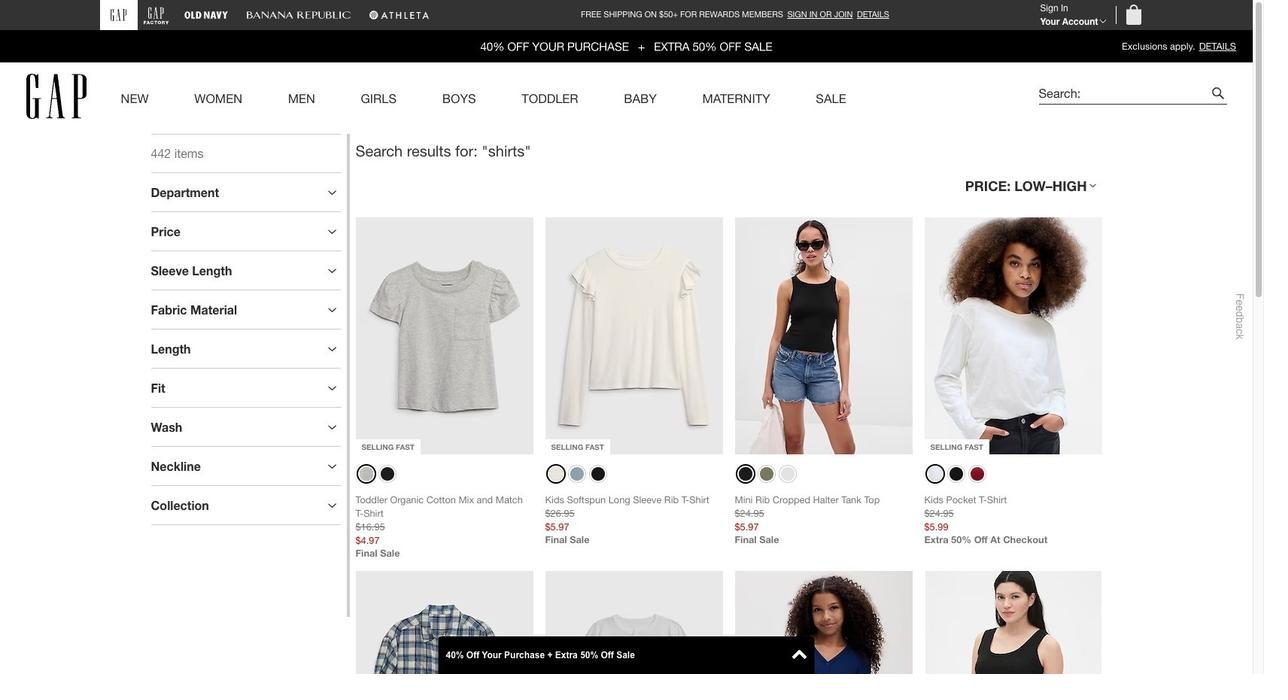 Task type: vqa. For each thing, say whether or not it's contained in the screenshot.
Classic Oxford Shirt in Standard Fit IMAGE
no



Task type: describe. For each thing, give the bounding box(es) containing it.
mini rib cropped halter tank top image
[[735, 218, 912, 455]]

athleta image
[[368, 6, 429, 24]]

search search field
[[1039, 82, 1207, 104]]

gap image
[[111, 9, 127, 21]]

kids pocket t-shirt image
[[924, 218, 1102, 455]]

kids rib button shirt image
[[735, 571, 912, 674]]

kids flannel shirt image
[[356, 571, 533, 674]]

Was $26.95 text field
[[545, 508, 575, 519]]

Now $4.97 text field
[[356, 534, 533, 548]]

banana republic image
[[246, 6, 350, 24]]

Now $5.97 text field
[[735, 521, 912, 534]]

old navy image
[[184, 6, 228, 24]]

Was $24.95 text field
[[735, 508, 764, 519]]

open my account menu image
[[1099, 19, 1107, 24]]

gap factory image
[[143, 6, 169, 25]]



Task type: locate. For each thing, give the bounding box(es) containing it.
kids softspun long sleeve rib t-shirt image
[[545, 218, 723, 455]]

toddler organic cotton mix and match t-shirt image
[[356, 218, 533, 455]]

40% off your purchase image
[[0, 30, 1253, 63]]

maternity pure body tank top image
[[924, 571, 1102, 674]]

442 items in the product grid element
[[151, 147, 204, 161]]

Now $5.99 text field
[[924, 521, 1102, 534]]

kids henley pocket t-shirt image
[[545, 571, 723, 674]]

Was $24.95 text field
[[924, 508, 954, 519]]

gap logo image
[[26, 74, 87, 119]]

Now $5.97 text field
[[545, 521, 723, 534]]

None search field
[[1024, 75, 1227, 118]]

Was $16.95 text field
[[356, 522, 385, 533]]



